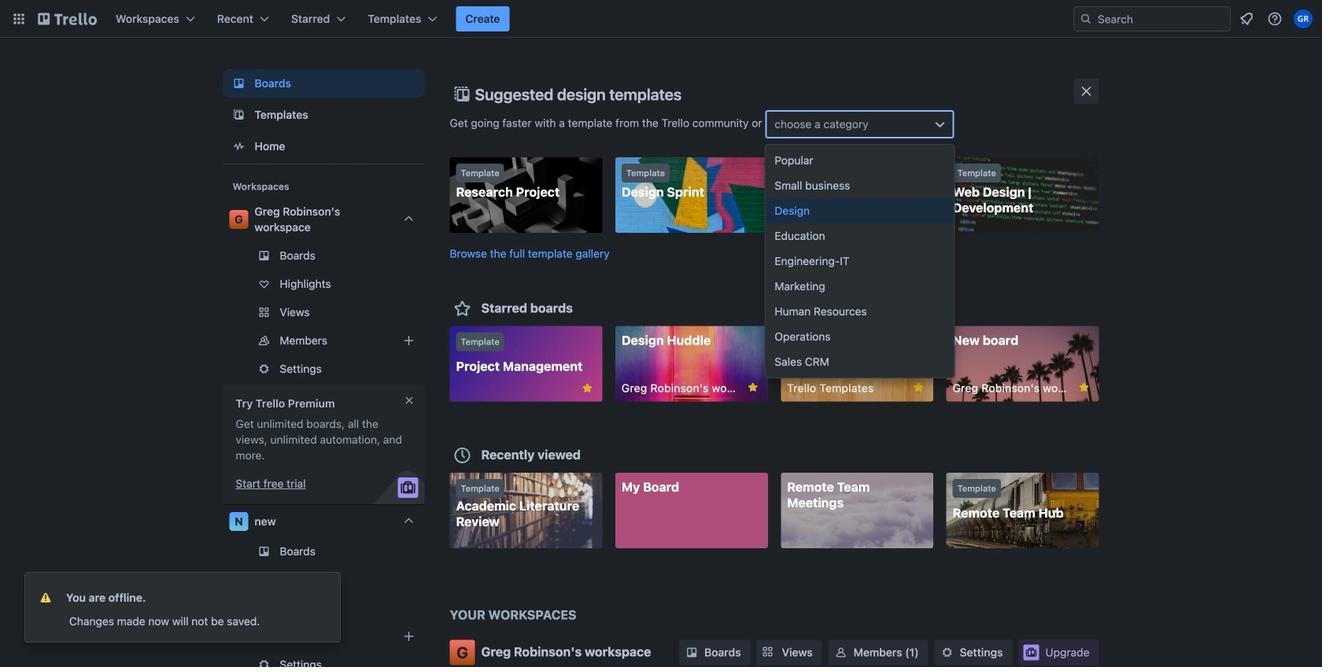 Task type: locate. For each thing, give the bounding box(es) containing it.
primary element
[[0, 0, 1323, 38]]

0 horizontal spatial sm image
[[684, 645, 700, 661]]

sm image
[[684, 645, 700, 661], [834, 645, 849, 661], [940, 645, 956, 661]]

open information menu image
[[1268, 11, 1284, 27]]

1 horizontal spatial sm image
[[834, 645, 849, 661]]

0 notifications image
[[1238, 9, 1257, 28]]

click to unstar this board. it will be removed from your starred list. image
[[746, 381, 761, 395]]

0 vertical spatial add image
[[400, 332, 419, 350]]

search image
[[1080, 13, 1093, 25]]

greg robinson (gregrobinson96) image
[[1295, 9, 1314, 28]]

add image
[[400, 332, 419, 350], [400, 628, 419, 647]]

1 add image from the top
[[400, 332, 419, 350]]

2 horizontal spatial sm image
[[940, 645, 956, 661]]

1 sm image from the left
[[684, 645, 700, 661]]

3 sm image from the left
[[940, 645, 956, 661]]

click to unstar this board. it will be removed from your starred list. image
[[912, 381, 926, 395], [581, 382, 595, 396]]

alert
[[25, 573, 340, 643]]

1 vertical spatial add image
[[400, 628, 419, 647]]



Task type: vqa. For each thing, say whether or not it's contained in the screenshot.
Greg Robinson (gregrobinson96) icon
yes



Task type: describe. For each thing, give the bounding box(es) containing it.
0 horizontal spatial click to unstar this board. it will be removed from your starred list. image
[[581, 382, 595, 396]]

2 add image from the top
[[400, 628, 419, 647]]

Search field
[[1093, 8, 1231, 30]]

board image
[[230, 74, 248, 93]]

template board image
[[230, 106, 248, 124]]

1 horizontal spatial click to unstar this board. it will be removed from your starred list. image
[[912, 381, 926, 395]]

offline image
[[38, 591, 54, 606]]

home image
[[230, 137, 248, 156]]

2 sm image from the left
[[834, 645, 849, 661]]

back to home image
[[38, 6, 97, 31]]



